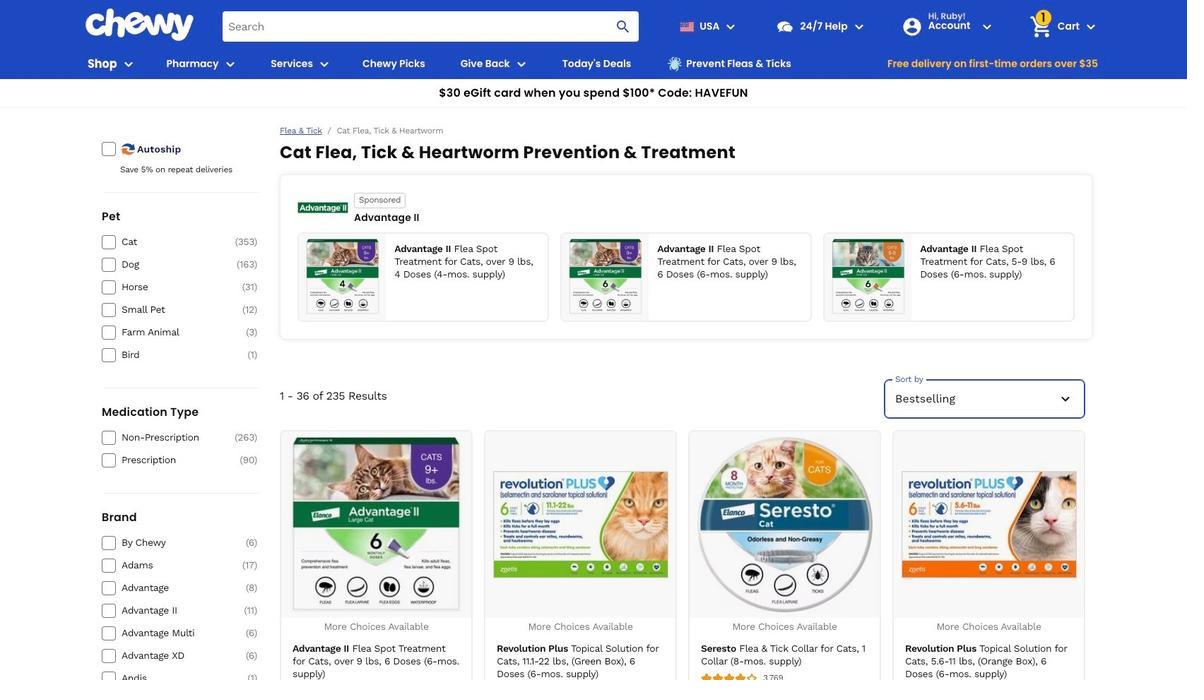 Task type: describe. For each thing, give the bounding box(es) containing it.
Product search field
[[223, 11, 640, 42]]

site banner
[[0, 0, 1188, 108]]

advantage ii flea spot treatment for cats, 5-9 lbs, 6 doses (6-mos. supply) image
[[831, 239, 907, 315]]

1 menu image from the left
[[120, 56, 137, 72]]

help menu image
[[851, 18, 868, 35]]

give back menu image
[[513, 56, 530, 72]]

items image
[[1029, 14, 1054, 39]]

change region menu image
[[723, 18, 740, 35]]

account menu image
[[979, 18, 996, 35]]



Task type: locate. For each thing, give the bounding box(es) containing it.
revolution plus topical solution for cats, 11.1-22 lbs, (green box), 6 doses (6-mos. supply) image
[[493, 438, 669, 613]]

Search text field
[[223, 11, 640, 42]]

cart menu image
[[1083, 18, 1100, 35]]

header image image
[[298, 203, 349, 213]]

advantage ii flea spot treatment for cats, over 9 lbs, 4 doses (4-mos. supply) image
[[305, 239, 381, 315]]

chewy support image
[[777, 17, 795, 36]]

2 menu image from the left
[[316, 56, 333, 72]]

seresto flea & tick collar for cats, 1 collar (8-mos. supply) image
[[698, 438, 873, 613]]

chewy home image
[[85, 8, 194, 41]]

0 horizontal spatial menu image
[[120, 56, 137, 72]]

pharmacy menu image
[[222, 56, 239, 72]]

menu image
[[120, 56, 137, 72], [316, 56, 333, 72]]

revolution plus topical solution for cats, 5.6-11 lbs, (orange box), 6 doses (6-mos. supply) image
[[902, 438, 1077, 613]]

list
[[298, 233, 1075, 323]]

submit search image
[[616, 18, 632, 35]]

1 horizontal spatial menu image
[[316, 56, 333, 72]]

advantage ii flea spot treatment for cats, over 9 lbs, 6 doses (6-mos. supply) image
[[289, 438, 464, 613]]



Task type: vqa. For each thing, say whether or not it's contained in the screenshot.
Search Text Box
yes



